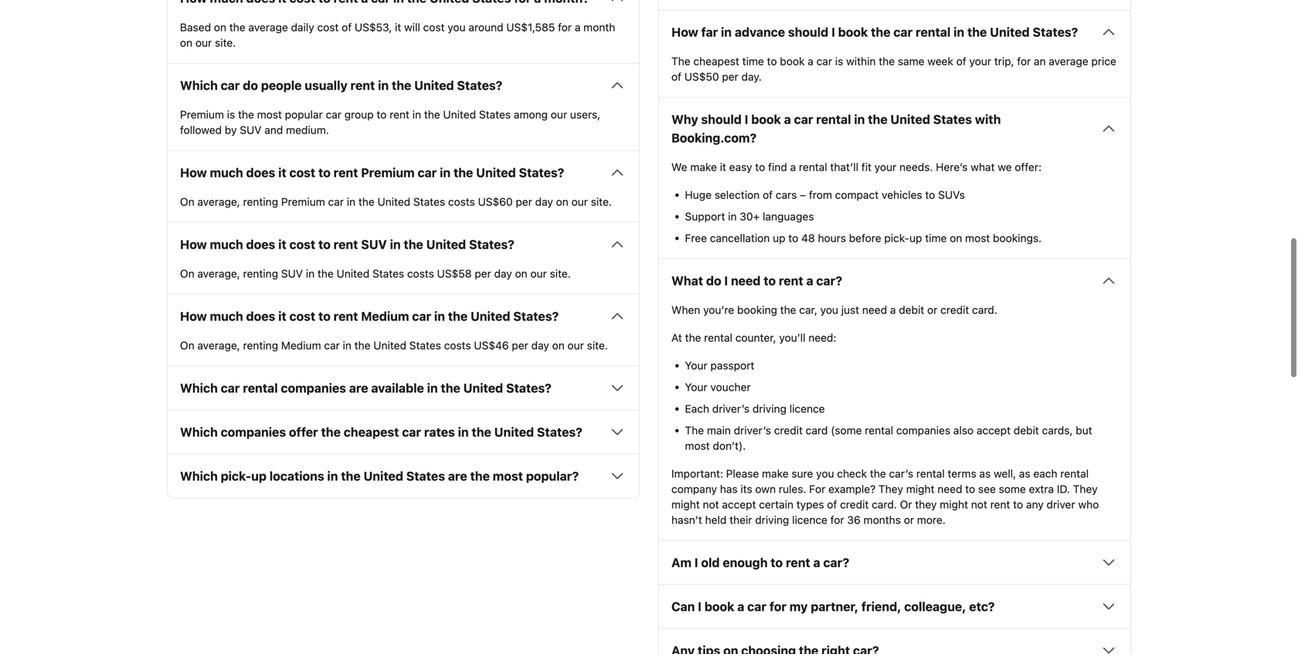 Task type: vqa. For each thing, say whether or not it's contained in the screenshot.
Time inside the The Cheapest Time To Book A Car Is Within The Same Week Of Your Trip, For An Average Price Of Us$50 Per Day.
yes



Task type: describe. For each thing, give the bounding box(es) containing it.
also
[[954, 424, 974, 437]]

per inside the cheapest time to book a car is within the same week of your trip, for an average price of us$50 per day.
[[722, 70, 739, 83]]

car inside how much does it cost to rent premium car in the united states? dropdown button
[[418, 165, 437, 180]]

on for how much does it cost to rent premium car in the united states?
[[180, 195, 194, 208]]

we
[[998, 161, 1012, 173]]

the inside "important: please make sure you check the car's rental terms as well, as each rental company has its own rules. for example? they might need to see some extra id. they might not accept certain types of credit card. or they might not rent to any driver who hasn't held their driving licence for 36 months or more."
[[870, 467, 886, 480]]

i inside "dropdown button"
[[724, 273, 728, 288]]

with
[[975, 112, 1001, 127]]

booking
[[737, 304, 777, 316]]

can i book a car for my partner, friend, colleague, etc? button
[[672, 598, 1118, 616]]

1 horizontal spatial pick-
[[884, 232, 910, 244]]

book right can at the right bottom of the page
[[705, 600, 734, 614]]

same
[[898, 55, 925, 67]]

of left us$50
[[672, 70, 682, 83]]

most inside premium is the most popular car group to rent in the united states among our users, followed by suv and medium.
[[257, 108, 282, 121]]

a down enough
[[737, 600, 744, 614]]

1 vertical spatial are
[[448, 469, 467, 484]]

car inside the cheapest time to book a car is within the same week of your trip, for an average price of us$50 per day.
[[817, 55, 832, 67]]

friend,
[[862, 600, 901, 614]]

who
[[1078, 498, 1099, 511]]

our for how much does it cost to rent medium car in the united states?
[[568, 339, 584, 352]]

terms
[[948, 467, 977, 480]]

medium.
[[286, 123, 329, 136]]

i right can at the right bottom of the page
[[698, 600, 702, 614]]

per right us$58
[[475, 267, 491, 280]]

0 vertical spatial credit
[[941, 304, 969, 316]]

here's
[[936, 161, 968, 173]]

in right available
[[427, 381, 438, 396]]

united down 'how much does it cost to rent suv in the united states?'
[[337, 267, 370, 280]]

when
[[672, 304, 700, 316]]

at
[[672, 331, 682, 344]]

for inside the cheapest time to book a car is within the same week of your trip, for an average price of us$50 per day.
[[1017, 55, 1031, 67]]

to left the see
[[965, 483, 975, 496]]

rent inside dropdown button
[[786, 555, 810, 570]]

2 they from the left
[[1073, 483, 1098, 496]]

am i old enough to rent a car? button
[[672, 554, 1118, 572]]

companies inside the main driver's credit card (some rental companies also accept debit cards, but most don't).
[[896, 424, 951, 437]]

2 as from the left
[[1019, 467, 1031, 480]]

how much does it cost to rent medium car in the united states?
[[180, 309, 559, 324]]

your voucher
[[685, 381, 751, 394]]

popular
[[285, 108, 323, 121]]

united up the popular?
[[494, 425, 534, 440]]

for inside based on the average daily cost of us$53, it will cost you around us$1,585 for a month on our site.
[[558, 21, 572, 33]]

which car rental companies are available in the united states?
[[180, 381, 552, 396]]

states down how much does it cost to rent premium car in the united states? dropdown button
[[413, 195, 445, 208]]

cost for medium
[[289, 309, 315, 324]]

the inside based on the average daily cost of us$53, it will cost you around us$1,585 for a month on our site.
[[229, 21, 246, 33]]

a inside why should i book a car rental in the united states with booking.com?
[[784, 112, 791, 127]]

suv inside premium is the most popular car group to rent in the united states among our users, followed by suv and medium.
[[240, 123, 262, 136]]

companies inside dropdown button
[[221, 425, 286, 440]]

united inside why should i book a car rental in the united states with booking.com?
[[891, 112, 930, 127]]

for inside dropdown button
[[770, 600, 787, 614]]

each
[[1034, 467, 1058, 480]]

us$53,
[[355, 21, 392, 33]]

car,
[[799, 304, 818, 316]]

renting for how much does it cost to rent premium car in the united states?
[[243, 195, 278, 208]]

i inside why should i book a car rental in the united states with booking.com?
[[745, 112, 748, 127]]

to down some
[[1013, 498, 1023, 511]]

0 horizontal spatial medium
[[281, 339, 321, 352]]

group
[[344, 108, 374, 121]]

rental inside 'dropdown button'
[[916, 25, 951, 39]]

please
[[726, 467, 759, 480]]

fit
[[862, 161, 872, 173]]

but
[[1076, 424, 1092, 437]]

sure
[[792, 467, 813, 480]]

to down on average, renting suv in the united states costs us$58 per day on our site.
[[318, 309, 331, 324]]

most left bookings.
[[965, 232, 990, 244]]

selection
[[715, 188, 760, 201]]

each
[[685, 402, 709, 415]]

an
[[1034, 55, 1046, 67]]

booking.com?
[[672, 130, 757, 145]]

us$60
[[478, 195, 513, 208]]

hasn't
[[672, 514, 702, 526]]

on right the us$60
[[556, 195, 569, 208]]

and
[[265, 123, 283, 136]]

company
[[672, 483, 717, 496]]

in inside premium is the most popular car group to rent in the united states among our users, followed by suv and medium.
[[412, 108, 421, 121]]

or
[[900, 498, 912, 511]]

voucher
[[711, 381, 751, 394]]

price
[[1092, 55, 1117, 67]]

united up 'us$46'
[[471, 309, 510, 324]]

car's
[[889, 467, 914, 480]]

much for how much does it cost to rent suv in the united states?
[[210, 237, 243, 252]]

which car do people usually rent in the united states?
[[180, 78, 503, 93]]

in down us$58
[[434, 309, 445, 324]]

at the rental counter, you'll need:
[[672, 331, 837, 344]]

united inside premium is the most popular car group to rent in the united states among our users, followed by suv and medium.
[[443, 108, 476, 121]]

rent down on average, renting suv in the united states costs us$58 per day on our site.
[[334, 309, 358, 324]]

debit inside the main driver's credit card (some rental companies also accept debit cards, but most don't).
[[1014, 424, 1039, 437]]

rental inside why should i book a car rental in the united states with booking.com?
[[816, 112, 851, 127]]

to inside the cheapest time to book a car is within the same week of your trip, for an average price of us$50 per day.
[[767, 55, 777, 67]]

it for how much does it cost to rent premium car in the united states?
[[278, 165, 286, 180]]

time inside the cheapest time to book a car is within the same week of your trip, for an average price of us$50 per day.
[[742, 55, 764, 67]]

credit inside the main driver's credit card (some rental companies also accept debit cards, but most don't).
[[774, 424, 803, 437]]

which companies offer the cheapest car rates in the united states? button
[[180, 423, 627, 441]]

more.
[[917, 514, 946, 526]]

compact
[[835, 188, 879, 201]]

in left 30+
[[728, 210, 737, 223]]

suvs
[[938, 188, 965, 201]]

card. inside "important: please make sure you check the car's rental terms as well, as each rental company has its own rules. for example? they might need to see some extra id. they might not accept certain types of credit card. or they might not rent to any driver who hasn't held their driving licence for 36 months or more."
[[872, 498, 897, 511]]

premium inside premium is the most popular car group to rent in the united states among our users, followed by suv and medium.
[[180, 108, 224, 121]]

they
[[915, 498, 937, 511]]

to up on average, renting suv in the united states costs us$58 per day on our site.
[[318, 237, 331, 252]]

how far in advance should i book the car rental in the united states?
[[672, 25, 1078, 39]]

0 horizontal spatial debit
[[899, 304, 924, 316]]

on down based
[[180, 36, 193, 49]]

it inside based on the average daily cost of us$53, it will cost you around us$1,585 for a month on our site.
[[395, 21, 401, 33]]

0 horizontal spatial your
[[875, 161, 897, 173]]

suv inside dropdown button
[[361, 237, 387, 252]]

united down 'us$46'
[[463, 381, 503, 396]]

to inside dropdown button
[[318, 165, 331, 180]]

0 vertical spatial driver's
[[712, 402, 750, 415]]

cheapest inside dropdown button
[[344, 425, 399, 440]]

renting for how much does it cost to rent medium car in the united states?
[[243, 339, 278, 352]]

does for how much does it cost to rent suv in the united states?
[[246, 237, 275, 252]]

0 vertical spatial driving
[[753, 402, 787, 415]]

month
[[584, 21, 615, 33]]

am
[[672, 555, 692, 570]]

does for how much does it cost to rent medium car in the united states?
[[246, 309, 275, 324]]

available
[[371, 381, 424, 396]]

premium inside dropdown button
[[361, 165, 415, 180]]

in down how much does it cost to rent medium car in the united states? at the left top of page
[[343, 339, 352, 352]]

free cancellation up to 48 hours before pick-up time on most bookings.
[[685, 232, 1042, 244]]

among
[[514, 108, 548, 121]]

in up on average, renting suv in the united states costs us$58 per day on our site.
[[390, 237, 401, 252]]

car inside which car rental companies are available in the united states? dropdown button
[[221, 381, 240, 396]]

types
[[797, 498, 824, 511]]

to inside "dropdown button"
[[764, 273, 776, 288]]

what
[[672, 273, 703, 288]]

followed
[[180, 123, 222, 136]]

2 vertical spatial premium
[[281, 195, 325, 208]]

colleague,
[[904, 600, 966, 614]]

week
[[928, 55, 954, 67]]

people
[[261, 78, 302, 93]]

book inside 'dropdown button'
[[838, 25, 868, 39]]

in down how much does it cost to rent premium car in the united states?
[[347, 195, 356, 208]]

of inside "important: please make sure you check the car's rental terms as well, as each rental company has its own rules. for example? they might need to see some extra id. they might not accept certain types of credit card. or they might not rent to any driver who hasn't held their driving licence for 36 months or more."
[[827, 498, 837, 511]]

car? for am i old enough to rent a car?
[[823, 555, 849, 570]]

united up the us$60
[[476, 165, 516, 180]]

am i old enough to rent a car?
[[672, 555, 849, 570]]

states down how much does it cost to rent medium car in the united states? dropdown button
[[409, 339, 441, 352]]

1 vertical spatial you
[[820, 304, 839, 316]]

which pick-up locations in the united states are the most popular?
[[180, 469, 579, 484]]

hours
[[818, 232, 846, 244]]

car inside how much does it cost to rent medium car in the united states? dropdown button
[[412, 309, 431, 324]]

us$46
[[474, 339, 509, 352]]

2 not from the left
[[971, 498, 988, 511]]

us$50
[[685, 70, 719, 83]]

per right 'us$46'
[[512, 339, 528, 352]]

usually
[[305, 78, 348, 93]]

you inside "important: please make sure you check the car's rental terms as well, as each rental company has its own rules. for example? they might need to see some extra id. they might not accept certain types of credit card. or they might not rent to any driver who hasn't held their driving licence for 36 months or more."
[[816, 467, 834, 480]]

any
[[1026, 498, 1044, 511]]

the cheapest time to book a car is within the same week of your trip, for an average price of us$50 per day.
[[672, 55, 1117, 83]]

trip,
[[994, 55, 1014, 67]]

offer:
[[1015, 161, 1042, 173]]

which for which pick-up locations in the united states are the most popular?
[[180, 469, 218, 484]]

car inside why should i book a car rental in the united states with booking.com?
[[794, 112, 813, 127]]

1 vertical spatial costs
[[407, 267, 434, 280]]

car inside which companies offer the cheapest car rates in the united states? dropdown button
[[402, 425, 421, 440]]

in right locations
[[327, 469, 338, 484]]

need inside "important: please make sure you check the car's rental terms as well, as each rental company has its own rules. for example? they might need to see some extra id. they might not accept certain types of credit card. or they might not rent to any driver who hasn't held their driving licence for 36 months or more."
[[938, 483, 962, 496]]

costs for premium
[[448, 195, 475, 208]]

to left suvs
[[925, 188, 935, 201]]

to inside dropdown button
[[771, 555, 783, 570]]

partner,
[[811, 600, 859, 614]]

to left 48
[[789, 232, 799, 244]]

united up premium is the most popular car group to rent in the united states among our users, followed by suv and medium.
[[414, 78, 454, 93]]

in right rates
[[458, 425, 469, 440]]

on right 'us$46'
[[552, 339, 565, 352]]

average inside based on the average daily cost of us$53, it will cost you around us$1,585 for a month on our site.
[[248, 21, 288, 33]]

free
[[685, 232, 707, 244]]

which for which companies offer the cheapest car rates in the united states?
[[180, 425, 218, 440]]

how much does it cost to rent medium car in the united states? button
[[180, 307, 627, 326]]

states down how much does it cost to rent suv in the united states? dropdown button at left top
[[373, 267, 404, 280]]

of inside based on the average daily cost of us$53, it will cost you around us$1,585 for a month on our site.
[[342, 21, 352, 33]]

in right far
[[721, 25, 732, 39]]

average, for how much does it cost to rent medium car in the united states?
[[197, 339, 240, 352]]

(some
[[831, 424, 862, 437]]

based
[[180, 21, 211, 33]]

us$1,585
[[506, 21, 555, 33]]

0 vertical spatial licence
[[790, 402, 825, 415]]

accept inside the main driver's credit card (some rental companies also accept debit cards, but most don't).
[[977, 424, 1011, 437]]

rent up on average, renting suv in the united states costs us$58 per day on our site.
[[334, 237, 358, 252]]

months
[[864, 514, 901, 526]]

cost for premium
[[289, 165, 315, 180]]

48
[[801, 232, 815, 244]]

day.
[[742, 70, 762, 83]]

each driver's driving licence
[[685, 402, 825, 415]]

to left 'find'
[[755, 161, 765, 173]]

how much does it cost to rent suv in the united states?
[[180, 237, 515, 252]]

does for how much does it cost to rent premium car in the united states?
[[246, 165, 275, 180]]

accept inside "important: please make sure you check the car's rental terms as well, as each rental company has its own rules. for example? they might need to see some extra id. they might not accept certain types of credit card. or they might not rent to any driver who hasn't held their driving licence for 36 months or more."
[[722, 498, 756, 511]]

the main driver's credit card (some rental companies also accept debit cards, but most don't).
[[685, 424, 1092, 452]]

on down suvs
[[950, 232, 962, 244]]

of left the "cars"
[[763, 188, 773, 201]]

counter,
[[736, 331, 776, 344]]

renting for how much does it cost to rent suv in the united states?
[[243, 267, 278, 280]]

is inside the cheapest time to book a car is within the same week of your trip, for an average price of us$50 per day.
[[835, 55, 843, 67]]

average inside the cheapest time to book a car is within the same week of your trip, for an average price of us$50 per day.
[[1049, 55, 1089, 67]]

a right 'find'
[[790, 161, 796, 173]]

see
[[978, 483, 996, 496]]

on right us$58
[[515, 267, 528, 280]]

states down rates
[[406, 469, 445, 484]]

costs for medium
[[444, 339, 471, 352]]

much for how much does it cost to rent medium car in the united states?
[[210, 309, 243, 324]]

on right based
[[214, 21, 226, 33]]

car inside 'dropdown button'
[[894, 25, 913, 39]]

languages
[[763, 210, 814, 223]]

united inside 'dropdown button'
[[990, 25, 1030, 39]]

united down which companies offer the cheapest car rates in the united states?
[[364, 469, 403, 484]]

we make it easy to find a rental that'll fit your needs. here's what we offer:
[[672, 161, 1042, 173]]

need:
[[809, 331, 837, 344]]

which for which car rental companies are available in the united states?
[[180, 381, 218, 396]]



Task type: locate. For each thing, give the bounding box(es) containing it.
main
[[707, 424, 731, 437]]

day right 'us$46'
[[531, 339, 549, 352]]

your for your passport
[[685, 359, 708, 372]]

far
[[701, 25, 718, 39]]

for left my
[[770, 600, 787, 614]]

why
[[672, 112, 698, 127]]

2 vertical spatial average,
[[197, 339, 240, 352]]

my
[[790, 600, 808, 614]]

i up you're
[[724, 273, 728, 288]]

how for how much does it cost to rent suv in the united states?
[[180, 237, 207, 252]]

do inside "dropdown button"
[[706, 273, 721, 288]]

0 horizontal spatial or
[[904, 514, 914, 526]]

should inside why should i book a car rental in the united states with booking.com?
[[701, 112, 742, 127]]

4 which from the top
[[180, 469, 218, 484]]

rent inside "dropdown button"
[[779, 273, 803, 288]]

0 horizontal spatial not
[[703, 498, 719, 511]]

etc?
[[969, 600, 995, 614]]

day right us$58
[[494, 267, 512, 280]]

1 renting from the top
[[243, 195, 278, 208]]

the for the main driver's credit card (some rental companies also accept debit cards, but most don't).
[[685, 424, 704, 437]]

united up needs.
[[891, 112, 930, 127]]

1 vertical spatial driving
[[755, 514, 789, 526]]

1 horizontal spatial up
[[773, 232, 786, 244]]

make
[[690, 161, 717, 173], [762, 467, 789, 480]]

0 horizontal spatial credit
[[774, 424, 803, 437]]

it for how much does it cost to rent suv in the united states?
[[278, 237, 286, 252]]

car? for what do i need to rent a car?
[[816, 273, 842, 288]]

1 horizontal spatial debit
[[1014, 424, 1039, 437]]

1 vertical spatial medium
[[281, 339, 321, 352]]

might up hasn't on the right bottom of the page
[[672, 498, 700, 511]]

1 horizontal spatial or
[[927, 304, 938, 316]]

rules.
[[779, 483, 806, 496]]

by
[[225, 123, 237, 136]]

on for how much does it cost to rent medium car in the united states?
[[180, 339, 194, 352]]

1 horizontal spatial do
[[706, 273, 721, 288]]

0 vertical spatial need
[[731, 273, 761, 288]]

companies up 'offer'
[[281, 381, 346, 396]]

day
[[535, 195, 553, 208], [494, 267, 512, 280], [531, 339, 549, 352]]

united down which car do people usually rent in the united states? dropdown button
[[443, 108, 476, 121]]

0 vertical spatial do
[[243, 78, 258, 93]]

0 horizontal spatial make
[[690, 161, 717, 173]]

driver's down each driver's driving licence
[[734, 424, 771, 437]]

the for the cheapest time to book a car is within the same week of your trip, for an average price of us$50 per day.
[[672, 55, 691, 67]]

1 horizontal spatial as
[[1019, 467, 1031, 480]]

2 horizontal spatial premium
[[361, 165, 415, 180]]

1 horizontal spatial need
[[862, 304, 887, 316]]

can
[[672, 600, 695, 614]]

3 does from the top
[[246, 309, 275, 324]]

up inside which pick-up locations in the united states are the most popular? dropdown button
[[251, 469, 267, 484]]

2 average, from the top
[[197, 267, 240, 280]]

your passport
[[685, 359, 755, 372]]

to right enough
[[771, 555, 783, 570]]

old
[[701, 555, 720, 570]]

book up 'within'
[[838, 25, 868, 39]]

on average, renting premium car in the united states costs us$60 per day on our site.
[[180, 195, 612, 208]]

to inside premium is the most popular car group to rent in the united states among our users, followed by suv and medium.
[[377, 108, 387, 121]]

1 horizontal spatial might
[[906, 483, 935, 496]]

day for how much does it cost to rent premium car in the united states?
[[535, 195, 553, 208]]

find
[[768, 161, 787, 173]]

medium up on average, renting medium car in the united states costs us$46 per day on our site.
[[361, 309, 409, 324]]

1 vertical spatial car?
[[823, 555, 849, 570]]

much
[[210, 165, 243, 180], [210, 237, 243, 252], [210, 309, 243, 324]]

0 vertical spatial time
[[742, 55, 764, 67]]

0 vertical spatial make
[[690, 161, 717, 173]]

1 your from the top
[[685, 359, 708, 372]]

pick- left locations
[[221, 469, 251, 484]]

on average, renting suv in the united states costs us$58 per day on our site.
[[180, 267, 571, 280]]

0 vertical spatial is
[[835, 55, 843, 67]]

1 vertical spatial do
[[706, 273, 721, 288]]

medium down how much does it cost to rent medium car in the united states? at the left top of page
[[281, 339, 321, 352]]

the inside the main driver's credit card (some rental companies also accept debit cards, but most don't).
[[685, 424, 704, 437]]

0 vertical spatial on
[[180, 195, 194, 208]]

rent
[[350, 78, 375, 93], [390, 108, 410, 121], [334, 165, 358, 180], [334, 237, 358, 252], [779, 273, 803, 288], [334, 309, 358, 324], [990, 498, 1010, 511], [786, 555, 810, 570]]

how inside dropdown button
[[180, 165, 207, 180]]

1 on from the top
[[180, 195, 194, 208]]

0 horizontal spatial card.
[[872, 498, 897, 511]]

0 vertical spatial are
[[349, 381, 368, 396]]

need up "booking"
[[731, 273, 761, 288]]

our for which car do people usually rent in the united states?
[[551, 108, 567, 121]]

0 vertical spatial premium
[[180, 108, 224, 121]]

on
[[214, 21, 226, 33], [180, 36, 193, 49], [556, 195, 569, 208], [950, 232, 962, 244], [515, 267, 528, 280], [552, 339, 565, 352]]

0 horizontal spatial do
[[243, 78, 258, 93]]

i up the cheapest time to book a car is within the same week of your trip, for an average price of us$50 per day.
[[832, 25, 835, 39]]

to
[[767, 55, 777, 67], [377, 108, 387, 121], [755, 161, 765, 173], [318, 165, 331, 180], [925, 188, 935, 201], [789, 232, 799, 244], [318, 237, 331, 252], [764, 273, 776, 288], [318, 309, 331, 324], [965, 483, 975, 496], [1013, 498, 1023, 511], [771, 555, 783, 570]]

in down 'how much does it cost to rent suv in the united states?'
[[306, 267, 315, 280]]

1 vertical spatial suv
[[361, 237, 387, 252]]

as
[[980, 467, 991, 480], [1019, 467, 1031, 480]]

rent inside premium is the most popular car group to rent in the united states among our users, followed by suv and medium.
[[390, 108, 410, 121]]

which
[[180, 78, 218, 93], [180, 381, 218, 396], [180, 425, 218, 440], [180, 469, 218, 484]]

is
[[835, 55, 843, 67], [227, 108, 235, 121]]

how inside 'dropdown button'
[[672, 25, 698, 39]]

2 vertical spatial day
[[531, 339, 549, 352]]

offer
[[289, 425, 318, 440]]

united down how much does it cost to rent premium car in the united states? dropdown button
[[378, 195, 411, 208]]

accept right also
[[977, 424, 1011, 437]]

how far in advance should i book the car rental in the united states? button
[[672, 23, 1118, 41]]

i inside 'dropdown button'
[[832, 25, 835, 39]]

1 vertical spatial day
[[494, 267, 512, 280]]

0 vertical spatial day
[[535, 195, 553, 208]]

2 your from the top
[[685, 381, 708, 394]]

3 renting from the top
[[243, 339, 278, 352]]

in up the cheapest time to book a car is within the same week of your trip, for an average price of us$50 per day.
[[954, 25, 965, 39]]

a down what do i need to rent a car? "dropdown button"
[[890, 304, 896, 316]]

2 horizontal spatial suv
[[361, 237, 387, 252]]

card.
[[972, 304, 998, 316], [872, 498, 897, 511]]

driver
[[1047, 498, 1075, 511]]

2 which from the top
[[180, 381, 218, 396]]

do left people
[[243, 78, 258, 93]]

i left old at the bottom right
[[695, 555, 698, 570]]

pick-
[[884, 232, 910, 244], [221, 469, 251, 484]]

need right just
[[862, 304, 887, 316]]

credit left card
[[774, 424, 803, 437]]

cheapest
[[694, 55, 740, 67], [344, 425, 399, 440]]

2 renting from the top
[[243, 267, 278, 280]]

most down 'main'
[[685, 440, 710, 452]]

0 vertical spatial renting
[[243, 195, 278, 208]]

i inside dropdown button
[[695, 555, 698, 570]]

support
[[685, 210, 725, 223]]

2 vertical spatial costs
[[444, 339, 471, 352]]

huge selection of cars – from compact vehicles to suvs
[[685, 188, 965, 201]]

does
[[246, 165, 275, 180], [246, 237, 275, 252], [246, 309, 275, 324]]

book inside the cheapest time to book a car is within the same week of your trip, for an average price of us$50 per day.
[[780, 55, 805, 67]]

make inside "important: please make sure you check the car's rental terms as well, as each rental company has its own rules. for example? they might need to see some extra id. they might not accept certain types of credit card. or they might not rent to any driver who hasn't held their driving licence for 36 months or more."
[[762, 467, 789, 480]]

our for how much does it cost to rent premium car in the united states?
[[572, 195, 588, 208]]

accept
[[977, 424, 1011, 437], [722, 498, 756, 511]]

companies inside dropdown button
[[281, 381, 346, 396]]

a left month
[[575, 21, 581, 33]]

1 not from the left
[[703, 498, 719, 511]]

check
[[837, 467, 867, 480]]

1 vertical spatial should
[[701, 112, 742, 127]]

0 vertical spatial costs
[[448, 195, 475, 208]]

can i book a car for my partner, friend, colleague, etc?
[[672, 600, 995, 614]]

rent inside "important: please make sure you check the car's rental terms as well, as each rental company has its own rules. for example? they might need to see some extra id. they might not accept certain types of credit card. or they might not rent to any driver who hasn't held their driving licence for 36 months or more."
[[990, 498, 1010, 511]]

2 vertical spatial renting
[[243, 339, 278, 352]]

average left daily
[[248, 21, 288, 33]]

that'll
[[830, 161, 859, 173]]

easy
[[729, 161, 752, 173]]

cheapest inside the cheapest time to book a car is within the same week of your trip, for an average price of us$50 per day.
[[694, 55, 740, 67]]

1 vertical spatial need
[[862, 304, 887, 316]]

2 horizontal spatial need
[[938, 483, 962, 496]]

up left locations
[[251, 469, 267, 484]]

car inside can i book a car for my partner, friend, colleague, etc? dropdown button
[[747, 600, 767, 614]]

debit left cards,
[[1014, 424, 1039, 437]]

0 horizontal spatial premium
[[180, 108, 224, 121]]

renting
[[243, 195, 278, 208], [243, 267, 278, 280], [243, 339, 278, 352]]

1 vertical spatial does
[[246, 237, 275, 252]]

which inside dropdown button
[[180, 425, 218, 440]]

for
[[809, 483, 826, 496]]

it
[[395, 21, 401, 33], [720, 161, 726, 173], [278, 165, 286, 180], [278, 237, 286, 252], [278, 309, 286, 324]]

a inside the cheapest time to book a car is within the same week of your trip, for an average price of us$50 per day.
[[808, 55, 814, 67]]

0 vertical spatial the
[[672, 55, 691, 67]]

0 vertical spatial should
[[788, 25, 829, 39]]

cheapest down which car rental companies are available in the united states?
[[344, 425, 399, 440]]

states inside premium is the most popular car group to rent in the united states among our users, followed by suv and medium.
[[479, 108, 511, 121]]

do inside dropdown button
[[243, 78, 258, 93]]

cheapest up us$50
[[694, 55, 740, 67]]

3 average, from the top
[[197, 339, 240, 352]]

2 horizontal spatial up
[[910, 232, 922, 244]]

book inside why should i book a car rental in the united states with booking.com?
[[751, 112, 781, 127]]

1 horizontal spatial they
[[1073, 483, 1098, 496]]

held
[[705, 514, 727, 526]]

a inside dropdown button
[[813, 555, 820, 570]]

the inside the cheapest time to book a car is within the same week of your trip, for an average price of us$50 per day.
[[672, 55, 691, 67]]

rent up car,
[[779, 273, 803, 288]]

rent inside dropdown button
[[334, 165, 358, 180]]

1 vertical spatial premium
[[361, 165, 415, 180]]

0 horizontal spatial need
[[731, 273, 761, 288]]

why should i book a car rental in the united states with booking.com? button
[[672, 110, 1118, 147]]

1 vertical spatial your
[[875, 161, 897, 173]]

united down how much does it cost to rent medium car in the united states? dropdown button
[[374, 339, 406, 352]]

1 average, from the top
[[197, 195, 240, 208]]

our
[[195, 36, 212, 49], [551, 108, 567, 121], [572, 195, 588, 208], [530, 267, 547, 280], [568, 339, 584, 352]]

much for how much does it cost to rent premium car in the united states?
[[210, 165, 243, 180]]

rental inside the main driver's credit card (some rental companies also accept debit cards, but most don't).
[[865, 424, 893, 437]]

do
[[243, 78, 258, 93], [706, 273, 721, 288]]

1 horizontal spatial are
[[448, 469, 467, 484]]

us$58
[[437, 267, 472, 280]]

licence inside "important: please make sure you check the car's rental terms as well, as each rental company has its own rules. for example? they might need to see some extra id. they might not accept certain types of credit card. or they might not rent to any driver who hasn't held their driving licence for 36 months or more."
[[792, 514, 828, 526]]

which companies offer the cheapest car rates in the united states?
[[180, 425, 583, 440]]

day right the us$60
[[535, 195, 553, 208]]

make up own
[[762, 467, 789, 480]]

the inside the cheapest time to book a car is within the same week of your trip, for an average price of us$50 per day.
[[879, 55, 895, 67]]

should right advance
[[788, 25, 829, 39]]

companies left 'offer'
[[221, 425, 286, 440]]

1 horizontal spatial should
[[788, 25, 829, 39]]

0 vertical spatial does
[[246, 165, 275, 180]]

site. inside based on the average daily cost of us$53, it will cost you around us$1,585 for a month on our site.
[[215, 36, 236, 49]]

credit inside "important: please make sure you check the car's rental terms as well, as each rental company has its own rules. for example? they might need to see some extra id. they might not accept certain types of credit card. or they might not rent to any driver who hasn't held their driving licence for 36 months or more."
[[840, 498, 869, 511]]

in
[[721, 25, 732, 39], [954, 25, 965, 39], [378, 78, 389, 93], [412, 108, 421, 121], [854, 112, 865, 127], [440, 165, 451, 180], [347, 195, 356, 208], [728, 210, 737, 223], [390, 237, 401, 252], [306, 267, 315, 280], [434, 309, 445, 324], [343, 339, 352, 352], [427, 381, 438, 396], [458, 425, 469, 440], [327, 469, 338, 484]]

need inside what do i need to rent a car? "dropdown button"
[[731, 273, 761, 288]]

1 does from the top
[[246, 165, 275, 180]]

0 horizontal spatial should
[[701, 112, 742, 127]]

0 vertical spatial your
[[685, 359, 708, 372]]

united
[[990, 25, 1030, 39], [414, 78, 454, 93], [443, 108, 476, 121], [891, 112, 930, 127], [476, 165, 516, 180], [378, 195, 411, 208], [426, 237, 466, 252], [337, 267, 370, 280], [471, 309, 510, 324], [374, 339, 406, 352], [463, 381, 503, 396], [494, 425, 534, 440], [364, 469, 403, 484]]

medium inside dropdown button
[[361, 309, 409, 324]]

book down day.
[[751, 112, 781, 127]]

support in 30+ languages
[[685, 210, 814, 223]]

on for how much does it cost to rent suv in the united states?
[[180, 267, 194, 280]]

rent down which car do people usually rent in the united states? dropdown button
[[390, 108, 410, 121]]

rent up group
[[350, 78, 375, 93]]

pick- right 'before'
[[884, 232, 910, 244]]

is inside premium is the most popular car group to rent in the united states among our users, followed by suv and medium.
[[227, 108, 235, 121]]

3 on from the top
[[180, 339, 194, 352]]

on
[[180, 195, 194, 208], [180, 267, 194, 280], [180, 339, 194, 352]]

driving inside "important: please make sure you check the car's rental terms as well, as each rental company has its own rules. for example? they might need to see some extra id. they might not accept certain types of credit card. or they might not rent to any driver who hasn't held their driving licence for 36 months or more."
[[755, 514, 789, 526]]

1 vertical spatial pick-
[[221, 469, 251, 484]]

for left 36
[[831, 514, 844, 526]]

states inside why should i book a car rental in the united states with booking.com?
[[933, 112, 972, 127]]

for left an
[[1017, 55, 1031, 67]]

0 horizontal spatial average
[[248, 21, 288, 33]]

our inside based on the average daily cost of us$53, it will cost you around us$1,585 for a month on our site.
[[195, 36, 212, 49]]

i
[[832, 25, 835, 39], [745, 112, 748, 127], [724, 273, 728, 288], [695, 555, 698, 570], [698, 600, 702, 614]]

day for how much does it cost to rent medium car in the united states?
[[531, 339, 549, 352]]

you left "around"
[[448, 21, 466, 33]]

2 vertical spatial does
[[246, 309, 275, 324]]

0 vertical spatial accept
[[977, 424, 1011, 437]]

1 horizontal spatial premium
[[281, 195, 325, 208]]

1 vertical spatial on
[[180, 267, 194, 280]]

within
[[846, 55, 876, 67]]

suv up on average, renting suv in the united states costs us$58 per day on our site.
[[361, 237, 387, 252]]

0 horizontal spatial cheapest
[[344, 425, 399, 440]]

30+
[[740, 210, 760, 223]]

2 on from the top
[[180, 267, 194, 280]]

costs left the us$60
[[448, 195, 475, 208]]

1 they from the left
[[879, 483, 903, 496]]

your inside the cheapest time to book a car is within the same week of your trip, for an average price of us$50 per day.
[[970, 55, 992, 67]]

before
[[849, 232, 881, 244]]

is up by
[[227, 108, 235, 121]]

per right the us$60
[[516, 195, 532, 208]]

i up booking.com?
[[745, 112, 748, 127]]

of right "types"
[[827, 498, 837, 511]]

1 vertical spatial credit
[[774, 424, 803, 437]]

based on the average daily cost of us$53, it will cost you around us$1,585 for a month on our site.
[[180, 21, 615, 49]]

users,
[[570, 108, 601, 121]]

1 horizontal spatial credit
[[840, 498, 869, 511]]

cost for suv
[[289, 237, 315, 252]]

how for how much does it cost to rent medium car in the united states?
[[180, 309, 207, 324]]

cars
[[776, 188, 797, 201]]

which car rental companies are available in the united states? button
[[180, 379, 627, 397]]

1 much from the top
[[210, 165, 243, 180]]

companies left also
[[896, 424, 951, 437]]

of right week
[[956, 55, 967, 67]]

average
[[248, 21, 288, 33], [1049, 55, 1089, 67]]

1 vertical spatial cheapest
[[344, 425, 399, 440]]

united up the trip,
[[990, 25, 1030, 39]]

your for your voucher
[[685, 381, 708, 394]]

they
[[879, 483, 903, 496], [1073, 483, 1098, 496]]

time up day.
[[742, 55, 764, 67]]

0 horizontal spatial is
[[227, 108, 235, 121]]

1 vertical spatial time
[[925, 232, 947, 244]]

1 horizontal spatial not
[[971, 498, 988, 511]]

don't).
[[713, 440, 746, 452]]

0 horizontal spatial suv
[[240, 123, 262, 136]]

credit
[[941, 304, 969, 316], [774, 424, 803, 437], [840, 498, 869, 511]]

its
[[741, 483, 752, 496]]

a up 'find'
[[784, 112, 791, 127]]

card
[[806, 424, 828, 437]]

our inside premium is the most popular car group to rent in the united states among our users, followed by suv and medium.
[[551, 108, 567, 121]]

1 vertical spatial licence
[[792, 514, 828, 526]]

car inside which car do people usually rent in the united states? dropdown button
[[221, 78, 240, 93]]

2 horizontal spatial credit
[[941, 304, 969, 316]]

you inside based on the average daily cost of us$53, it will cost you around us$1,585 for a month on our site.
[[448, 21, 466, 33]]

in up premium is the most popular car group to rent in the united states among our users, followed by suv and medium.
[[378, 78, 389, 93]]

which for which car do people usually rent in the united states?
[[180, 78, 218, 93]]

3 much from the top
[[210, 309, 243, 324]]

id.
[[1057, 483, 1070, 496]]

0 vertical spatial you
[[448, 21, 466, 33]]

average, for how much does it cost to rent suv in the united states?
[[197, 267, 240, 280]]

in down which car do people usually rent in the united states? dropdown button
[[412, 108, 421, 121]]

most inside the main driver's credit card (some rental companies also accept debit cards, but most don't).
[[685, 440, 710, 452]]

2 much from the top
[[210, 237, 243, 252]]

debit
[[899, 304, 924, 316], [1014, 424, 1039, 437]]

1 which from the top
[[180, 78, 218, 93]]

states? inside 'dropdown button'
[[1033, 25, 1078, 39]]

3 which from the top
[[180, 425, 218, 440]]

the down each
[[685, 424, 704, 437]]

2 vertical spatial on
[[180, 339, 194, 352]]

0 vertical spatial suv
[[240, 123, 262, 136]]

suv right by
[[240, 123, 262, 136]]

1 horizontal spatial accept
[[977, 424, 1011, 437]]

why should i book a car rental in the united states with booking.com?
[[672, 112, 1001, 145]]

average, for how much does it cost to rent premium car in the united states?
[[197, 195, 240, 208]]

car inside premium is the most popular car group to rent in the united states among our users, followed by suv and medium.
[[326, 108, 342, 121]]

up for free cancellation up to 48 hours before pick-up time on most bookings.
[[773, 232, 786, 244]]

united up us$58
[[426, 237, 466, 252]]

2 does from the top
[[246, 237, 275, 252]]

for inside "important: please make sure you check the car's rental terms as well, as each rental company has its own rules. for example? they might need to see some extra id. they might not accept certain types of credit card. or they might not rent to any driver who hasn't held their driving licence for 36 months or more."
[[831, 514, 844, 526]]

we
[[672, 161, 687, 173]]

most inside dropdown button
[[493, 469, 523, 484]]

locations
[[270, 469, 324, 484]]

1 vertical spatial make
[[762, 467, 789, 480]]

how for how far in advance should i book the car rental in the united states?
[[672, 25, 698, 39]]

to down medium.
[[318, 165, 331, 180]]

should inside 'dropdown button'
[[788, 25, 829, 39]]

1 horizontal spatial time
[[925, 232, 947, 244]]

which pick-up locations in the united states are the most popular? button
[[180, 467, 627, 486]]

rental
[[916, 25, 951, 39], [816, 112, 851, 127], [799, 161, 827, 173], [704, 331, 733, 344], [243, 381, 278, 396], [865, 424, 893, 437], [917, 467, 945, 480], [1061, 467, 1089, 480]]

2 horizontal spatial might
[[940, 498, 968, 511]]

advance
[[735, 25, 785, 39]]

which car do people usually rent in the united states? button
[[180, 76, 627, 95]]

2 vertical spatial need
[[938, 483, 962, 496]]

1 horizontal spatial make
[[762, 467, 789, 480]]

1 horizontal spatial average
[[1049, 55, 1089, 67]]

book
[[838, 25, 868, 39], [780, 55, 805, 67], [751, 112, 781, 127], [705, 600, 734, 614]]

0 vertical spatial card.
[[972, 304, 998, 316]]

driver's down voucher
[[712, 402, 750, 415]]

0 vertical spatial or
[[927, 304, 938, 316]]

how for how much does it cost to rent premium car in the united states?
[[180, 165, 207, 180]]

0 vertical spatial average,
[[197, 195, 240, 208]]

as up the see
[[980, 467, 991, 480]]

or inside "important: please make sure you check the car's rental terms as well, as each rental company has its own rules. for example? they might need to see some extra id. they might not accept certain types of credit card. or they might not rent to any driver who hasn't held their driving licence for 36 months or more."
[[904, 514, 914, 526]]

much inside dropdown button
[[210, 165, 243, 180]]

0 horizontal spatial up
[[251, 469, 267, 484]]

costs left 'us$46'
[[444, 339, 471, 352]]

time down suvs
[[925, 232, 947, 244]]

states left with
[[933, 112, 972, 127]]

0 horizontal spatial as
[[980, 467, 991, 480]]

the inside why should i book a car rental in the united states with booking.com?
[[868, 112, 888, 127]]

for right us$1,585
[[558, 21, 572, 33]]

in inside why should i book a car rental in the united states with booking.com?
[[854, 112, 865, 127]]

states?
[[1033, 25, 1078, 39], [457, 78, 503, 93], [519, 165, 564, 180], [469, 237, 515, 252], [513, 309, 559, 324], [506, 381, 552, 396], [537, 425, 583, 440]]

car? inside "dropdown button"
[[816, 273, 842, 288]]

1 vertical spatial card.
[[872, 498, 897, 511]]

premium is the most popular car group to rent in the united states among our users, followed by suv and medium.
[[180, 108, 601, 136]]

1 horizontal spatial your
[[970, 55, 992, 67]]

how
[[672, 25, 698, 39], [180, 165, 207, 180], [180, 237, 207, 252], [180, 309, 207, 324]]

you left just
[[820, 304, 839, 316]]

0 horizontal spatial might
[[672, 498, 700, 511]]

1 horizontal spatial card.
[[972, 304, 998, 316]]

pick- inside dropdown button
[[221, 469, 251, 484]]

a up car,
[[806, 273, 813, 288]]

cancellation
[[710, 232, 770, 244]]

or down or
[[904, 514, 914, 526]]

most up and at the top left of page
[[257, 108, 282, 121]]

does inside dropdown button
[[246, 165, 275, 180]]

1 as from the left
[[980, 467, 991, 480]]

0 vertical spatial car?
[[816, 273, 842, 288]]

up for which pick-up locations in the united states are the most popular?
[[251, 469, 267, 484]]

1 vertical spatial or
[[904, 514, 914, 526]]

in up we make it easy to find a rental that'll fit your needs. here's what we offer:
[[854, 112, 865, 127]]

0 vertical spatial average
[[248, 21, 288, 33]]

a inside "dropdown button"
[[806, 273, 813, 288]]

it for how much does it cost to rent medium car in the united states?
[[278, 309, 286, 324]]

1 horizontal spatial medium
[[361, 309, 409, 324]]

in up the on average, renting premium car in the united states costs us$60 per day on our site.
[[440, 165, 451, 180]]

a
[[575, 21, 581, 33], [808, 55, 814, 67], [784, 112, 791, 127], [790, 161, 796, 173], [806, 273, 813, 288], [890, 304, 896, 316], [813, 555, 820, 570], [737, 600, 744, 614]]

driver's inside the main driver's credit card (some rental companies also accept debit cards, but most don't).
[[734, 424, 771, 437]]

a inside based on the average daily cost of us$53, it will cost you around us$1,585 for a month on our site.
[[575, 21, 581, 33]]

states
[[479, 108, 511, 121], [933, 112, 972, 127], [413, 195, 445, 208], [373, 267, 404, 280], [409, 339, 441, 352], [406, 469, 445, 484]]

it inside dropdown button
[[278, 165, 286, 180]]

licence up card
[[790, 402, 825, 415]]

your left the trip,
[[970, 55, 992, 67]]

1 horizontal spatial suv
[[281, 267, 303, 280]]



